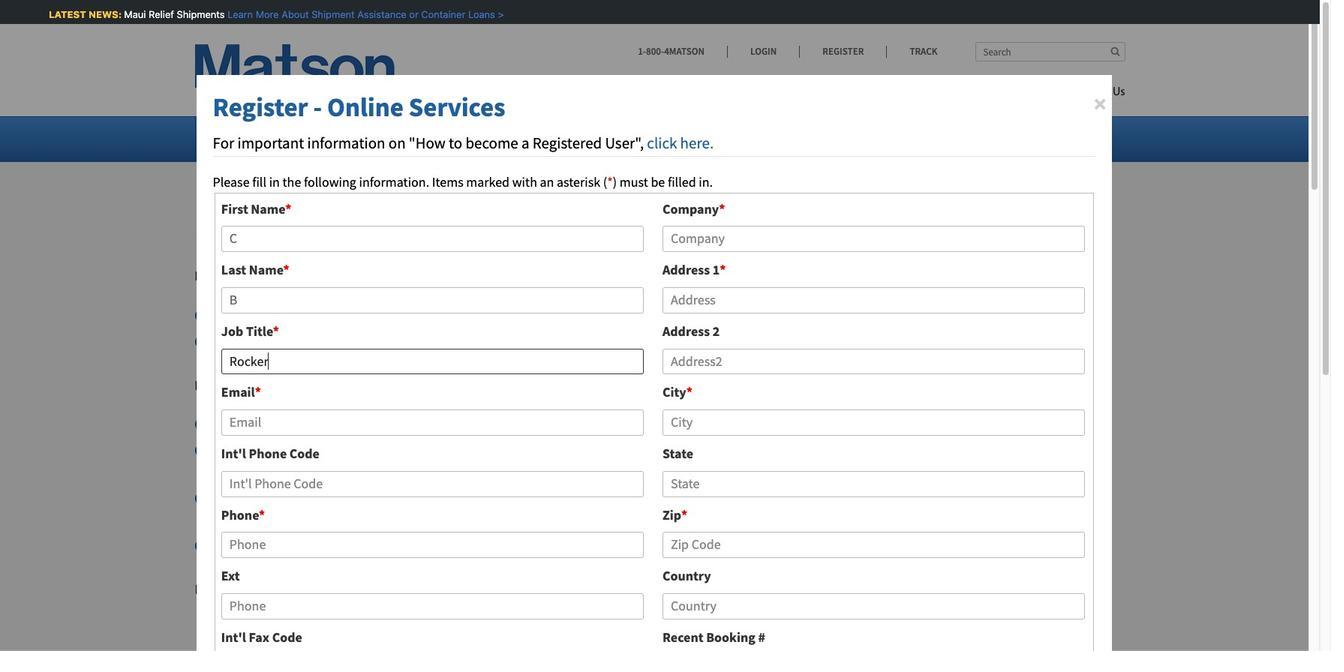 Task type: vqa. For each thing, say whether or not it's contained in the screenshot.
following:
yes



Task type: describe. For each thing, give the bounding box(es) containing it.
other inside individual/one-time shipping other containerized commodities: book/quote – please call 1-800-962- 8766: or
[[389, 489, 420, 506]]

0 horizontal spatial click
[[591, 581, 617, 598]]

recent
[[663, 629, 704, 646]]

ext
[[221, 568, 240, 585]]

alaska link
[[551, 130, 597, 147]]

email
[[221, 384, 255, 401]]

south pacific link
[[703, 130, 785, 147]]

shipment
[[310, 8, 353, 20]]

track inside individual/one-time shipping household goods: book – please call 1-888-562-8766: estimate track
[[221, 463, 259, 480]]

Country text field
[[663, 594, 1085, 620]]

address for address 2
[[663, 323, 710, 340]]

click here. link
[[647, 133, 714, 153]]

0 horizontal spatial track link
[[221, 463, 259, 480]]

– inside individual/one-time shipping other containerized commodities: book/quote – please call 1-800-962- 8766: or
[[664, 489, 670, 506]]

company for *
[[663, 200, 719, 217]]

important
[[238, 133, 304, 153]]

int'l phone code
[[221, 445, 320, 462]]

1 horizontal spatial to
[[449, 133, 462, 153]]

-
[[313, 91, 322, 124]]

888-
[[612, 441, 636, 459]]

latest news: maui relief shipments learn more about shipment assistance or container loans >
[[47, 8, 502, 20]]

Company text field
[[663, 226, 1085, 252]]

1-800-4matson
[[638, 45, 705, 58]]

city
[[663, 384, 687, 401]]

for important information on "how to become a registered user", click here.
[[213, 133, 714, 153]]

Ext text field
[[221, 594, 644, 620]]

guam & micronesia
[[397, 130, 505, 147]]

please inside individual/one-time shipping other containerized commodities: book/quote – please call 1-800-962- 8766: or
[[673, 489, 709, 506]]

in
[[269, 173, 280, 190]]

inquires:
[[270, 376, 323, 394]]

>
[[496, 8, 502, 20]]

1-800-4matson link
[[638, 45, 727, 58]]

company doing ongoing business with matson
[[221, 306, 483, 323]]

* down address 2
[[687, 384, 693, 401]]

1 horizontal spatial click
[[647, 133, 677, 153]]

login link
[[727, 45, 800, 58]]

us
[[1113, 86, 1125, 98]]

asia link
[[633, 130, 666, 147]]

× button
[[1094, 89, 1107, 119]]

on for matson
[[353, 332, 368, 350]]

job
[[221, 323, 243, 340]]

first name *
[[221, 200, 291, 217]]

0 vertical spatial an
[[540, 173, 554, 190]]

contact us link
[[1049, 79, 1125, 110]]

blue matson logo with ocean, shipping, truck, rail and logistics written beneath it. image
[[195, 44, 405, 106]]

individual/one-time shipping automobile:
[[221, 415, 461, 433]]

1 vertical spatial phone
[[221, 506, 259, 524]]

1 vertical spatial with
[[414, 306, 439, 323]]

track link
[[887, 45, 938, 58]]

be
[[651, 173, 665, 190]]

filled
[[668, 173, 696, 190]]

register - online services
[[213, 91, 506, 124]]

for inside registration for matson navigation company
[[375, 170, 415, 215]]

intended
[[229, 581, 279, 598]]

Phone text field
[[221, 532, 644, 559]]

you
[[205, 581, 226, 598]]

shipping for other
[[338, 489, 387, 506]]

City text field
[[663, 410, 1085, 436]]

* right all
[[255, 384, 261, 401]]

8766: inside individual/one-time shipping other containerized commodities: book/quote – please call 1-800-962- 8766: or
[[221, 511, 251, 528]]

estimate link
[[694, 441, 749, 459]]

user
[[221, 332, 247, 350]]

800- inside individual/one-time shipping other containerized commodities: book/quote – please call 1-800-962- 8766: or
[[746, 489, 770, 506]]

company inside registration for matson navigation company
[[195, 214, 335, 259]]

for all other inquires:
[[195, 376, 323, 394]]

learn
[[226, 8, 251, 20]]

#
[[758, 629, 765, 646]]

doing
[[278, 306, 310, 323]]

pacific
[[739, 130, 776, 147]]

if
[[195, 581, 202, 598]]

time for track
[[309, 441, 335, 459]]

asia
[[633, 130, 657, 147]]

)
[[613, 173, 617, 190]]

time for or
[[309, 489, 335, 506]]

individual/one-time shipping household goods: book – please call 1-888-562-8766: estimate track
[[221, 441, 749, 480]]

goods:
[[453, 441, 491, 459]]

following:
[[368, 267, 428, 285]]

guam & micronesia link
[[397, 130, 514, 147]]

in.
[[699, 173, 713, 190]]

Address 2 text field
[[663, 349, 1085, 375]]

automobile:
[[389, 415, 458, 433]]

last name *
[[221, 261, 290, 279]]

relief
[[147, 8, 172, 20]]

"how
[[409, 133, 446, 153]]

website
[[415, 332, 458, 350]]

* down the
[[285, 200, 291, 217]]

for for for important information on "how to become a registered user", click here.
[[213, 133, 234, 153]]

int'l fax code
[[221, 629, 302, 646]]

alaska
[[551, 130, 588, 147]]

1 vertical spatial an
[[360, 581, 374, 598]]

user",
[[605, 133, 644, 153]]

about
[[280, 8, 307, 20]]

1 vertical spatial for
[[348, 267, 365, 285]]

* right user on the bottom of page
[[273, 323, 279, 340]]

items
[[432, 173, 464, 190]]

1 horizontal spatial 1-
[[638, 45, 646, 58]]

call inside individual/one-time shipping household goods: book – please call 1-888-562-8766: estimate track
[[579, 441, 599, 459]]

track
[[910, 45, 938, 58]]

please
[[213, 173, 250, 190]]

information
[[307, 133, 385, 153]]

latest
[[47, 8, 84, 20]]

1 time from the top
[[309, 415, 335, 433]]

First Name text field
[[221, 226, 644, 252]]



Task type: locate. For each thing, give the bounding box(es) containing it.
1 vertical spatial click
[[591, 581, 617, 598]]

asterisk
[[557, 173, 601, 190]]

0 vertical spatial int'l
[[221, 445, 246, 462]]

8766: inside individual/one-time shipping household goods: book – please call 1-888-562-8766: estimate track
[[661, 441, 691, 459]]

guam
[[397, 130, 430, 147]]

contact us
[[1071, 86, 1125, 98]]

register for register - online services
[[213, 91, 308, 124]]

0 vertical spatial call
[[579, 441, 599, 459]]

2 vertical spatial with
[[425, 581, 450, 598]]

registration is applicable for following:
[[195, 267, 428, 285]]

0 vertical spatial register
[[823, 45, 864, 58]]

to right &
[[449, 133, 462, 153]]

is
[[270, 267, 280, 285]]

zip
[[663, 506, 681, 524]]

matson
[[422, 170, 529, 215], [441, 306, 483, 323], [371, 332, 412, 350], [453, 581, 494, 598]]

0 horizontal spatial an
[[360, 581, 374, 598]]

estimate
[[694, 441, 749, 459]]

0 vertical spatial click
[[647, 133, 677, 153]]

0 vertical spatial name
[[251, 200, 285, 217]]

1 vertical spatial individual/one-
[[221, 441, 309, 459]]

1 address from the top
[[663, 261, 710, 279]]

registration for registration for matson navigation company
[[195, 170, 368, 215]]

please right logistics,
[[552, 581, 588, 598]]

1 horizontal spatial call
[[712, 489, 732, 506]]

other
[[235, 376, 267, 394], [389, 489, 420, 506]]

3 shipping from the top
[[338, 489, 387, 506]]

1 vertical spatial 8766:
[[221, 511, 251, 528]]

0 horizontal spatial other
[[235, 376, 267, 394]]

registration for registration is applicable for following:
[[195, 267, 268, 285]]

2 vertical spatial shipping
[[338, 489, 387, 506]]

1 vertical spatial track link
[[269, 511, 306, 528]]

please inside individual/one-time shipping household goods: book – please call 1-888-562-8766: estimate track
[[539, 441, 576, 459]]

1 horizontal spatial an
[[540, 173, 554, 190]]

company down filled
[[663, 200, 719, 217]]

int'l for int'l phone code
[[221, 445, 246, 462]]

matson left logistics,
[[453, 581, 494, 598]]

1 horizontal spatial 8766:
[[661, 441, 691, 459]]

2 vertical spatial individual/one-
[[221, 489, 309, 506]]

shipments
[[175, 8, 223, 20]]

1 individual/one- from the top
[[221, 415, 309, 433]]

containerized
[[422, 489, 499, 506]]

track right phone *
[[269, 511, 306, 528]]

individual/one- down int'l phone code in the bottom left of the page
[[221, 489, 309, 506]]

time inside individual/one-time shipping household goods: book – please call 1-888-562-8766: estimate track
[[309, 441, 335, 459]]

register up overview link
[[213, 91, 308, 124]]

* up the 2
[[720, 261, 726, 279]]

matson inside registration for matson navigation company
[[422, 170, 529, 215]]

address
[[663, 261, 710, 279], [663, 323, 710, 340]]

account
[[377, 581, 422, 598]]

1 vertical spatial register
[[213, 91, 308, 124]]

zip *
[[663, 506, 688, 524]]

2 time from the top
[[309, 441, 335, 459]]

0 horizontal spatial call
[[579, 441, 599, 459]]

please right "book"
[[539, 441, 576, 459]]

2 vertical spatial time
[[309, 489, 335, 506]]

registered
[[533, 133, 602, 153]]

– inside individual/one-time shipping household goods: book – please call 1-888-562-8766: estimate track
[[530, 441, 537, 459]]

with right marked
[[512, 173, 537, 190]]

track link right phone *
[[269, 511, 306, 528]]

phone up trucker link
[[221, 506, 259, 524]]

0 vertical spatial 1-
[[638, 45, 646, 58]]

shipping inside individual/one-time shipping other containerized commodities: book/quote – please call 1-800-962- 8766: or
[[338, 489, 387, 506]]

8766: left the estimate
[[661, 441, 691, 459]]

or left container
[[407, 8, 417, 20]]

click
[[647, 133, 677, 153], [591, 581, 617, 598]]

for up company doing ongoing business with matson
[[348, 267, 365, 285]]

overview link
[[214, 130, 276, 147]]

1 vertical spatial please
[[673, 489, 709, 506]]

Email text field
[[221, 410, 644, 436]]

address 1 *
[[663, 261, 726, 279]]

Int'l Phone Code text field
[[221, 471, 644, 497]]

name down in
[[251, 200, 285, 217]]

book
[[494, 441, 528, 459]]

call inside individual/one-time shipping other containerized commodities: book/quote – please call 1-800-962- 8766: or
[[712, 489, 732, 506]]

1 horizontal spatial 800-
[[746, 489, 770, 506]]

individual/one- inside individual/one-time shipping other containerized commodities: book/quote – please call 1-800-962- 8766: or
[[221, 489, 309, 506]]

with right the account
[[425, 581, 450, 598]]

0 vertical spatial or
[[407, 8, 417, 20]]

int'l
[[221, 445, 246, 462], [221, 629, 246, 646]]

0 vertical spatial track link
[[221, 463, 259, 480]]

navigation
[[536, 170, 693, 215]]

news:
[[87, 8, 120, 20]]

maui
[[122, 8, 144, 20]]

1 vertical spatial for
[[195, 376, 214, 394]]

fill
[[252, 173, 266, 190]]

for left all
[[195, 376, 214, 394]]

Job Title text field
[[221, 349, 644, 375]]

individual/one- for or
[[221, 489, 309, 506]]

time down inquires: on the left of the page
[[309, 415, 335, 433]]

code right fax
[[272, 629, 302, 646]]

* up country
[[681, 506, 688, 524]]

0 horizontal spatial track
[[221, 463, 259, 480]]

company up user on the bottom of page
[[221, 306, 275, 323]]

name for first name
[[251, 200, 285, 217]]

an left the account
[[360, 581, 374, 598]]

email *
[[221, 384, 261, 401]]

for left 'items'
[[375, 170, 415, 215]]

top menu navigation
[[582, 79, 1125, 110]]

1 horizontal spatial other
[[389, 489, 420, 506]]

2 int'l from the top
[[221, 629, 246, 646]]

2 horizontal spatial 1-
[[735, 489, 746, 506]]

1 vertical spatial name
[[249, 261, 283, 279]]

for
[[213, 133, 234, 153], [195, 376, 214, 394]]

for up please on the top
[[213, 133, 234, 153]]

1 vertical spatial to
[[282, 581, 294, 598]]

address 2
[[663, 323, 720, 340]]

other down household at left
[[389, 489, 420, 506]]

following
[[304, 173, 356, 190]]

1 vertical spatial int'l
[[221, 629, 246, 646]]

0 vertical spatial code
[[290, 445, 320, 462]]

last
[[221, 261, 246, 279]]

search image
[[1111, 47, 1120, 56]]

* up trucker link
[[259, 506, 265, 524]]

1 horizontal spatial track link
[[269, 511, 306, 528]]

1 int'l from the top
[[221, 445, 246, 462]]

1 horizontal spatial or
[[407, 8, 417, 20]]

1 vertical spatial call
[[712, 489, 732, 506]]

1- inside individual/one-time shipping other containerized commodities: book/quote – please call 1-800-962- 8766: or
[[735, 489, 746, 506]]

int'l for int'l fax code
[[221, 629, 246, 646]]

additional
[[510, 332, 568, 350]]

code for int'l phone code
[[290, 445, 320, 462]]

Search search field
[[975, 42, 1125, 62]]

0 horizontal spatial to
[[282, 581, 294, 598]]

* up 1
[[719, 200, 725, 217]]

other right all
[[235, 376, 267, 394]]

1 vertical spatial shipping
[[338, 441, 387, 459]]

1 vertical spatial on
[[353, 332, 368, 350]]

time down int'l phone code in the bottom left of the page
[[309, 489, 335, 506]]

State text field
[[663, 471, 1085, 497]]

register up top menu navigation
[[823, 45, 864, 58]]

registration
[[195, 170, 368, 215], [195, 267, 268, 285]]

2 shipping from the top
[[338, 441, 387, 459]]

int'l down email
[[221, 445, 246, 462]]

company doing ongoing business with matson link
[[221, 306, 483, 323]]

matson up needing
[[441, 306, 483, 323]]

int'l left fax
[[221, 629, 246, 646]]

0 vertical spatial on
[[389, 133, 406, 153]]

Address text field
[[663, 288, 1085, 314]]

0 vertical spatial track
[[221, 463, 259, 480]]

here.
[[680, 133, 714, 153]]

job title *
[[221, 323, 279, 340]]

become
[[466, 133, 518, 153]]

1 vertical spatial time
[[309, 441, 335, 459]]

0 horizontal spatial 8766:
[[221, 511, 251, 528]]

business
[[362, 306, 411, 323]]

company
[[663, 200, 719, 217], [195, 214, 335, 259], [221, 306, 275, 323]]

please down state
[[673, 489, 709, 506]]

8766: up trucker at bottom
[[221, 511, 251, 528]]

1 horizontal spatial on
[[389, 133, 406, 153]]

ongoing
[[313, 306, 359, 323]]

phone up phone *
[[249, 445, 287, 462]]

contact
[[1071, 86, 1110, 98]]

0 vertical spatial individual/one-
[[221, 415, 309, 433]]

register
[[823, 45, 864, 58], [213, 91, 308, 124]]

track down int'l phone code in the bottom left of the page
[[221, 463, 259, 480]]

register for register
[[823, 45, 864, 58]]

address for address 1 *
[[663, 261, 710, 279]]

shipping
[[338, 415, 387, 433], [338, 441, 387, 459], [338, 489, 387, 506]]

track link down int'l phone code in the bottom left of the page
[[221, 463, 259, 480]]

code for int'l fax code
[[272, 629, 302, 646]]

matson down for important information on "how to become a registered user", click here.
[[422, 170, 529, 215]]

0 horizontal spatial on
[[353, 332, 368, 350]]

Zip Code text field
[[663, 532, 1085, 559]]

state
[[663, 445, 694, 462]]

0 vertical spatial 800-
[[646, 45, 664, 58]]

assistance
[[356, 8, 405, 20]]

individual/one- down email *
[[221, 441, 309, 459]]

2 individual/one- from the top
[[221, 441, 309, 459]]

1 vertical spatial track
[[269, 511, 306, 528]]

shipping for automobile:
[[338, 415, 387, 433]]

0 horizontal spatial 800-
[[646, 45, 664, 58]]

0 vertical spatial with
[[512, 173, 537, 190]]

or inside individual/one-time shipping other containerized commodities: book/quote – please call 1-800-962- 8766: or
[[254, 511, 266, 528]]

address left 1
[[663, 261, 710, 279]]

Last Name text field
[[221, 288, 644, 314]]

company up last name * in the left of the page
[[195, 214, 335, 259]]

* left must
[[607, 173, 613, 190]]

individual/one-time shipping other containerized commodities: book/quote – please call 1-800-962- 8766: or
[[221, 489, 794, 528]]

time inside individual/one-time shipping other containerized commodities: book/quote – please call 1-800-962- 8766: or
[[309, 489, 335, 506]]

1 horizontal spatial register
[[823, 45, 864, 58]]

1 vertical spatial 800-
[[746, 489, 770, 506]]

– right book/quote
[[664, 489, 670, 506]]

3 time from the top
[[309, 489, 335, 506]]

marked
[[466, 173, 510, 190]]

an left asterisk
[[540, 173, 554, 190]]

1 vertical spatial or
[[254, 511, 266, 528]]

individual/one- inside individual/one-time shipping household goods: book – please call 1-888-562-8766: estimate track
[[221, 441, 309, 459]]

with for marked
[[512, 173, 537, 190]]

1 vertical spatial address
[[663, 323, 710, 340]]

2 registration from the top
[[195, 267, 268, 285]]

code down the individual/one-time shipping automobile:
[[290, 445, 320, 462]]

south pacific
[[703, 130, 776, 147]]

address left the 2
[[663, 323, 710, 340]]

2 vertical spatial please
[[552, 581, 588, 598]]

0 vertical spatial 8766:
[[661, 441, 691, 459]]

(
[[603, 173, 607, 190]]

to left register
[[282, 581, 294, 598]]

individual/one- up int'l phone code in the bottom left of the page
[[221, 415, 309, 433]]

1- inside individual/one-time shipping household goods: book – please call 1-888-562-8766: estimate track
[[601, 441, 612, 459]]

0 vertical spatial to
[[449, 133, 462, 153]]

0 vertical spatial phone
[[249, 445, 287, 462]]

0 vertical spatial address
[[663, 261, 710, 279]]

0 vertical spatial other
[[235, 376, 267, 394]]

0 horizontal spatial or
[[254, 511, 266, 528]]

registration inside registration for matson navigation company
[[195, 170, 368, 215]]

name
[[251, 200, 285, 217], [249, 261, 283, 279]]

individual/one- for track
[[221, 441, 309, 459]]

962-
[[770, 489, 794, 506]]

with up the website
[[414, 306, 439, 323]]

None search field
[[975, 42, 1125, 62]]

0 vertical spatial –
[[530, 441, 537, 459]]

3 individual/one- from the top
[[221, 489, 309, 506]]

1 vertical spatial –
[[664, 489, 670, 506]]

register
[[297, 581, 339, 598]]

user already registered on matson website needing additional access
[[221, 332, 607, 350]]

or up trucker at bottom
[[254, 511, 266, 528]]

code
[[290, 445, 320, 462], [272, 629, 302, 646]]

hawaii link
[[312, 130, 360, 147]]

for for for all other inquires:
[[195, 376, 214, 394]]

click here link
[[591, 581, 645, 598]]

1 horizontal spatial –
[[664, 489, 670, 506]]

overview
[[214, 130, 267, 147]]

0 horizontal spatial –
[[530, 441, 537, 459]]

2 vertical spatial for
[[342, 581, 357, 598]]

1- left 562-
[[601, 441, 612, 459]]

name for last name
[[249, 261, 283, 279]]

phone
[[249, 445, 287, 462], [221, 506, 259, 524]]

container
[[419, 8, 464, 20]]

1 registration from the top
[[195, 170, 368, 215]]

on left "how
[[389, 133, 406, 153]]

time down the individual/one-time shipping automobile:
[[309, 441, 335, 459]]

more
[[254, 8, 277, 20]]

matson down business
[[371, 332, 412, 350]]

1- left 4matson
[[638, 45, 646, 58]]

2 vertical spatial 1-
[[735, 489, 746, 506]]

register link
[[800, 45, 887, 58]]

1 vertical spatial registration
[[195, 267, 268, 285]]

on down company doing ongoing business with matson
[[353, 332, 368, 350]]

logistics,
[[497, 581, 549, 598]]

shipping for household
[[338, 441, 387, 459]]

0 horizontal spatial 1-
[[601, 441, 612, 459]]

0 vertical spatial registration
[[195, 170, 368, 215]]

1 horizontal spatial track
[[269, 511, 306, 528]]

1- left '962-'
[[735, 489, 746, 506]]

south
[[703, 130, 736, 147]]

name right "last"
[[249, 261, 283, 279]]

on for "how
[[389, 133, 406, 153]]

a
[[522, 133, 530, 153]]

0 vertical spatial for
[[375, 170, 415, 215]]

online
[[327, 91, 404, 124]]

– right "book"
[[530, 441, 537, 459]]

0 vertical spatial shipping
[[338, 415, 387, 433]]

1 vertical spatial code
[[272, 629, 302, 646]]

learn more about shipment assistance or container loans > link
[[226, 8, 502, 20]]

0 vertical spatial please
[[539, 441, 576, 459]]

1 vertical spatial 1-
[[601, 441, 612, 459]]

city *
[[663, 384, 693, 401]]

hawaii
[[312, 130, 351, 147]]

recent booking #
[[663, 629, 765, 646]]

here
[[619, 581, 645, 598]]

0 vertical spatial time
[[309, 415, 335, 433]]

company *
[[663, 200, 725, 217]]

0 vertical spatial for
[[213, 133, 234, 153]]

shipping inside individual/one-time shipping household goods: book – please call 1-888-562-8766: estimate track
[[338, 441, 387, 459]]

click left here.
[[647, 133, 677, 153]]

registration for matson navigation company
[[195, 170, 693, 259]]

0 horizontal spatial register
[[213, 91, 308, 124]]

call left 888-
[[579, 441, 599, 459]]

to
[[449, 133, 462, 153], [282, 581, 294, 598]]

* right is
[[283, 261, 290, 279]]

company for doing
[[221, 306, 275, 323]]

with
[[512, 173, 537, 190], [414, 306, 439, 323], [425, 581, 450, 598]]

1
[[713, 261, 720, 279]]

call down the estimate
[[712, 489, 732, 506]]

for right register
[[342, 581, 357, 598]]

if you intended to register for an account with matson logistics, please click here
[[195, 581, 645, 598]]

with for account
[[425, 581, 450, 598]]

562-
[[636, 441, 661, 459]]

track link
[[221, 463, 259, 480], [269, 511, 306, 528]]

2 address from the top
[[663, 323, 710, 340]]

click left here
[[591, 581, 617, 598]]

commodities:
[[502, 489, 579, 506]]

fax
[[249, 629, 270, 646]]

1 shipping from the top
[[338, 415, 387, 433]]

–
[[530, 441, 537, 459], [664, 489, 670, 506]]

1 vertical spatial other
[[389, 489, 420, 506]]



